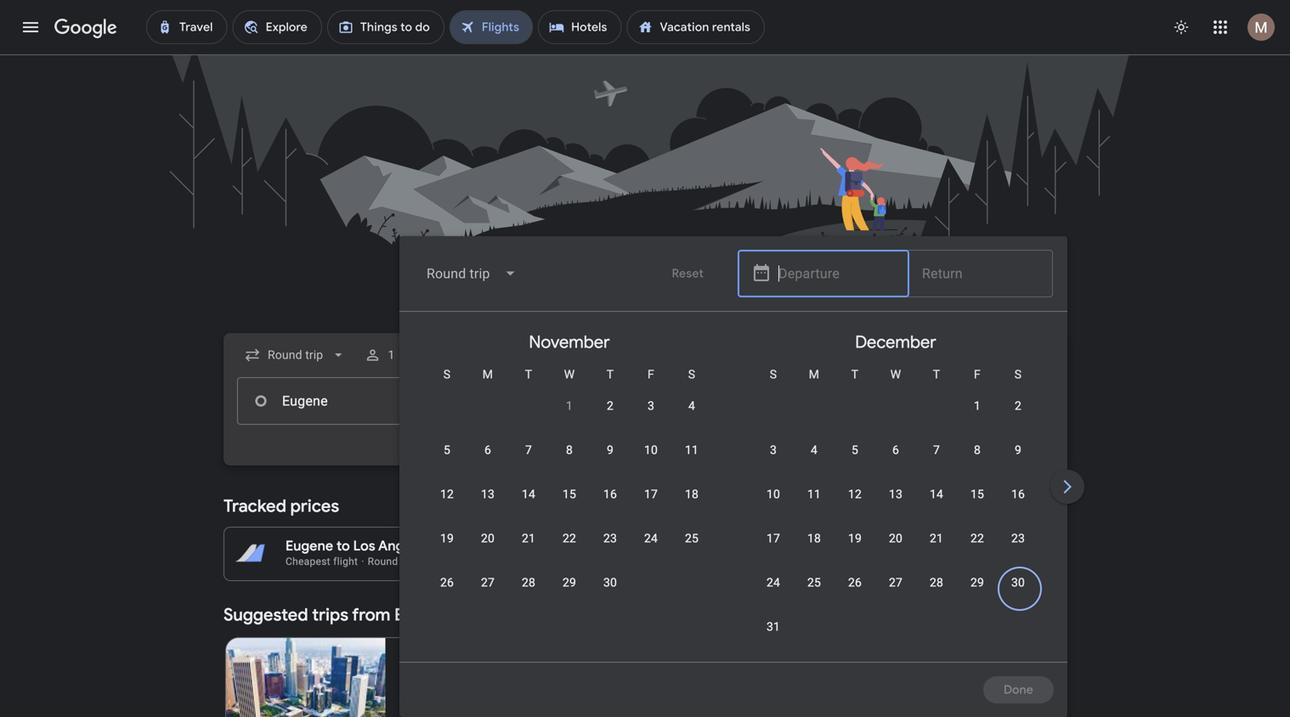 Task type: locate. For each thing, give the bounding box(es) containing it.
1 26 from the left
[[440, 576, 454, 590]]

3 left 'mon, dec 4' element
[[770, 443, 777, 457]]

tracked
[[224, 496, 286, 517]]

2 2 from the left
[[1015, 399, 1022, 413]]

26 inside 'november' row group
[[440, 576, 454, 590]]

2 button up thu, nov 9 element
[[590, 398, 631, 439]]

7 right 30 – dec
[[475, 670, 482, 684]]

18 button
[[672, 486, 712, 527], [794, 531, 835, 571]]

angeles inside tracked prices region
[[378, 538, 430, 555]]

22
[[563, 532, 576, 546], [971, 532, 985, 546]]

1 button
[[549, 398, 590, 439], [957, 398, 998, 439]]

tue, nov 28 element
[[522, 575, 536, 592]]

15 inside 'november' row group
[[563, 488, 576, 502]]

27 button
[[468, 575, 508, 616], [876, 575, 916, 616]]

10 button up fri, nov 17 element
[[631, 442, 672, 483]]

wed, dec 20 element
[[889, 531, 903, 548]]

Departure text field
[[779, 251, 896, 297]]

21 right mon, nov 20 element
[[522, 532, 536, 546]]

2 20 button from the left
[[876, 531, 916, 571]]

9 for thu, nov 9 element
[[607, 443, 614, 457]]

9 inside december "row group"
[[1015, 443, 1022, 457]]

12 inside 'november' row group
[[440, 488, 454, 502]]

2 5 from the left
[[852, 443, 859, 457]]

row containing 3
[[753, 434, 1039, 483]]

7 button up tue, nov 14 element
[[508, 442, 549, 483]]

11 right sun, dec 10 element
[[808, 488, 821, 502]]

1 horizontal spatial 9
[[1015, 443, 1022, 457]]

1 horizontal spatial 15 button
[[957, 486, 998, 527]]

29 inside 'november' row group
[[563, 576, 576, 590]]

1 button for november
[[549, 398, 590, 439]]

15 inside december "row group"
[[971, 488, 985, 502]]

4 button up mon, dec 11 element
[[794, 442, 835, 483]]

2 15 from the left
[[971, 488, 985, 502]]

6 button up wed, dec 13 element
[[876, 442, 916, 483]]

google flights can help you track prices for selected flights and destinations. we'll check daily and let you know about significant price changes.
[[709, 535, 1045, 574]]

7 right wed, dec 6 'element'
[[933, 443, 940, 457]]

30 inside december "row group"
[[1012, 576, 1025, 590]]

round
[[368, 556, 398, 568]]

tue, nov 14 element
[[522, 486, 536, 503]]

wed, dec 27 element
[[889, 575, 903, 592]]

2 w from the left
[[891, 368, 901, 382]]

1
[[388, 348, 395, 362], [566, 399, 573, 413], [974, 399, 981, 413]]

3 inside 'november' row group
[[648, 399, 655, 413]]

1 7 button from the left
[[508, 442, 549, 483]]

5
[[444, 443, 451, 457], [852, 443, 859, 457]]

sun, nov 19 element
[[440, 531, 454, 548]]

1 27 from the left
[[481, 576, 495, 590]]

2 26 button from the left
[[835, 575, 876, 616]]

1 inside popup button
[[388, 348, 395, 362]]

angeles up 30 – dec
[[424, 652, 476, 669]]

0 horizontal spatial 7 button
[[508, 442, 549, 483]]

12 right mon, dec 11 element
[[848, 488, 862, 502]]

10 for fri, nov 10 element
[[644, 443, 658, 457]]

12 left "mon, nov 13" element
[[440, 488, 454, 502]]

know
[[910, 548, 935, 560]]

s up sat, dec 2 element
[[1015, 368, 1022, 382]]

sat, dec 9 element
[[1015, 442, 1022, 459]]

None text field
[[237, 377, 477, 425]]

23
[[604, 532, 617, 546], [1012, 532, 1025, 546]]

1 horizontal spatial 6
[[893, 443, 900, 457]]

1 horizontal spatial los
[[399, 652, 421, 669]]

19 up the daily
[[848, 532, 862, 546]]

1 horizontal spatial 8 button
[[957, 442, 998, 483]]

0 vertical spatial 24
[[644, 532, 658, 546]]

f for november
[[648, 368, 655, 382]]

29 inside december "row group"
[[971, 576, 985, 590]]

flights inside google flights can help you track prices for selected flights and destinations. we'll check daily and let you know about significant price changes.
[[746, 535, 778, 547]]

1 2 button from the left
[[590, 398, 631, 439]]

23 for sat, dec 23 element
[[1012, 532, 1025, 546]]

1 horizontal spatial 23 button
[[998, 531, 1039, 571]]

6 left the thu, dec 7 "element"
[[893, 443, 900, 457]]

1 horizontal spatial 19
[[848, 532, 862, 546]]

1 30 from the left
[[604, 576, 617, 590]]

2 12 button from the left
[[835, 486, 876, 527]]

21 button right for
[[916, 531, 957, 571]]

2 14 from the left
[[930, 488, 944, 502]]

10 inside 'november' row group
[[644, 443, 658, 457]]

flights
[[576, 242, 714, 302], [746, 535, 778, 547]]

14 button up tue, nov 21 element
[[508, 486, 549, 527]]

0 horizontal spatial 14
[[522, 488, 536, 502]]

0 vertical spatial 24 button
[[631, 531, 672, 571]]

2 16 from the left
[[1012, 488, 1025, 502]]

2 13 from the left
[[889, 488, 903, 502]]

2 t from the left
[[607, 368, 614, 382]]

2 30 button from the left
[[998, 575, 1039, 616]]

1 12 from the left
[[440, 488, 454, 502]]

20 inside 'november' row group
[[481, 532, 495, 546]]

1 horizontal spatial 20
[[889, 532, 903, 546]]

0 horizontal spatial 16 button
[[590, 486, 631, 527]]

27 left tue, nov 28 element
[[481, 576, 495, 590]]

7 inside december "row group"
[[933, 443, 940, 457]]

2 30 from the left
[[1012, 576, 1025, 590]]

22 inside december "row group"
[[971, 532, 985, 546]]

2 29 from the left
[[971, 576, 985, 590]]

8 button
[[549, 442, 590, 483], [957, 442, 998, 483]]

12
[[440, 488, 454, 502], [848, 488, 862, 502]]

11 for mon, dec 11 element
[[808, 488, 821, 502]]

1 vertical spatial 4
[[811, 443, 818, 457]]

16 left fri, nov 17 element
[[604, 488, 617, 502]]

1 horizontal spatial 18 button
[[794, 531, 835, 571]]

2 27 button from the left
[[876, 575, 916, 616]]

sat, dec 2 element
[[1015, 398, 1022, 415]]

cheapest flight
[[286, 556, 358, 568]]

20 inside december "row group"
[[889, 532, 903, 546]]

22 button up "wed, nov 29" element
[[549, 531, 590, 571]]

1 t from the left
[[525, 368, 532, 382]]

20 for wed, dec 20 element
[[889, 532, 903, 546]]

18
[[685, 488, 699, 502], [808, 532, 821, 546]]

1 horizontal spatial 2 button
[[998, 398, 1039, 439]]

29 left thu, nov 30 element
[[563, 576, 576, 590]]

grid containing november
[[406, 319, 1291, 672]]

6 button up "mon, nov 13" element
[[468, 442, 508, 483]]

prices up let
[[870, 535, 899, 547]]

Return text field
[[922, 378, 1039, 424]]

4 inside row
[[811, 443, 818, 457]]

30 down $156
[[604, 576, 617, 590]]

1 21 from the left
[[522, 532, 536, 546]]

9 right 'wed, nov 8' element
[[607, 443, 614, 457]]

thu, nov 30 element
[[604, 575, 617, 592]]

0 horizontal spatial 10
[[644, 443, 658, 457]]

22 button
[[549, 531, 590, 571], [957, 531, 998, 571]]

w for december
[[891, 368, 901, 382]]

10 right thu, nov 9 element
[[644, 443, 658, 457]]

13 for wed, dec 13 element
[[889, 488, 903, 502]]

23 inside 'november' row group
[[604, 532, 617, 546]]

1 horizontal spatial 6 button
[[876, 442, 916, 483]]

18 inside december "row group"
[[808, 532, 821, 546]]

7 for the thu, dec 7 "element"
[[933, 443, 940, 457]]

wed, nov 15 element
[[563, 486, 576, 503]]

8 button up the wed, nov 15 element
[[549, 442, 590, 483]]

4 inside 'november' row group
[[689, 399, 695, 413]]

16
[[604, 488, 617, 502], [1012, 488, 1025, 502]]

11 inside december "row group"
[[808, 488, 821, 502]]

10 button inside december "row group"
[[753, 486, 794, 527]]

None field
[[413, 253, 531, 294], [237, 340, 354, 371], [413, 253, 531, 294], [237, 340, 354, 371]]

27 inside december "row group"
[[889, 576, 903, 590]]

0 horizontal spatial 27 button
[[468, 575, 508, 616]]

m up 'mon, dec 4' element
[[809, 368, 820, 382]]

2 m from the left
[[809, 368, 820, 382]]

1 6 from the left
[[485, 443, 491, 457]]

eugene up cheapest at the bottom left of page
[[286, 538, 333, 555]]

19 inside 'november' row group
[[440, 532, 454, 546]]

13 for "mon, nov 13" element
[[481, 488, 495, 502]]

2 14 button from the left
[[916, 486, 957, 527]]

21
[[522, 532, 536, 546], [930, 532, 944, 546]]

28
[[522, 576, 536, 590], [930, 576, 944, 590]]

28 for the thu, dec 28 element
[[930, 576, 944, 590]]

sun, dec 17 element
[[767, 531, 781, 548]]

fri, nov 3 element
[[648, 398, 655, 415]]

14 for thu, dec 14 element on the bottom of page
[[930, 488, 944, 502]]

11
[[685, 443, 699, 457], [808, 488, 821, 502]]

9 button
[[590, 442, 631, 483], [998, 442, 1039, 483]]

0 horizontal spatial 2
[[607, 399, 614, 413]]

daily
[[830, 548, 852, 560]]

2 9 from the left
[[1015, 443, 1022, 457]]

mon, dec 18 element
[[808, 531, 821, 548]]

29 down significant
[[971, 576, 985, 590]]

2 16 button from the left
[[998, 486, 1039, 527]]

and
[[995, 535, 1012, 547], [855, 548, 873, 560]]

13
[[481, 488, 495, 502], [889, 488, 903, 502]]

0 horizontal spatial 9 button
[[590, 442, 631, 483]]

0 vertical spatial 10
[[644, 443, 658, 457]]

24 down we'll
[[767, 576, 781, 590]]

15 right thu, dec 14 element on the bottom of page
[[971, 488, 985, 502]]

21 button up tue, nov 28 element
[[508, 531, 549, 571]]

20 button
[[468, 531, 508, 571], [876, 531, 916, 571]]

14 inside 'november' row group
[[522, 488, 536, 502]]

4 button up 'sat, nov 11' element on the right
[[672, 398, 712, 439]]

10 left mon, dec 11 element
[[767, 488, 781, 502]]

m inside row group
[[483, 368, 493, 382]]

0 horizontal spatial 2 button
[[590, 398, 631, 439]]

24 left the sat, nov 25 element
[[644, 532, 658, 546]]

sun, dec 10 element
[[767, 486, 781, 503]]

10 inside december "row group"
[[767, 488, 781, 502]]

7 button up thu, dec 14 element on the bottom of page
[[916, 442, 957, 483]]

25 inside december "row group"
[[808, 576, 821, 590]]

4
[[689, 399, 695, 413], [811, 443, 818, 457]]

9 for sat, dec 9 element
[[1015, 443, 1022, 457]]

3 button up sun, dec 10 element
[[753, 442, 794, 483]]

m
[[483, 368, 493, 382], [809, 368, 820, 382]]

24 button right $156
[[631, 531, 672, 571]]

0 vertical spatial 3
[[648, 399, 655, 413]]

25 down check
[[808, 576, 821, 590]]

tue, nov 21 element
[[522, 531, 536, 548]]

m for november
[[483, 368, 493, 382]]

suggested trips from eugene region
[[224, 595, 1067, 718]]

0 horizontal spatial 1
[[388, 348, 395, 362]]

flights
[[962, 535, 992, 547]]

fri, dec 8 element
[[974, 442, 981, 459]]

angeles
[[378, 538, 430, 555], [424, 652, 476, 669]]

december row group
[[733, 319, 1059, 660]]

26 down the daily
[[848, 576, 862, 590]]

17 button up fri, nov 24 element
[[631, 486, 672, 527]]

thu, dec 28 element
[[930, 575, 944, 592]]

0 vertical spatial 17 button
[[631, 486, 672, 527]]

prices
[[290, 496, 339, 517], [870, 535, 899, 547]]

row
[[549, 383, 712, 439], [957, 383, 1039, 439], [427, 434, 712, 483], [753, 434, 1039, 483], [427, 479, 712, 527], [753, 479, 1039, 527], [427, 523, 712, 571], [753, 523, 1039, 571], [427, 567, 631, 616], [753, 567, 1039, 616]]

thu, nov 16 element
[[604, 486, 617, 503]]

1 vertical spatial prices
[[870, 535, 899, 547]]

f up fri, dec 1 element
[[974, 368, 981, 382]]

0 horizontal spatial 22 button
[[549, 531, 590, 571]]

sat, nov 25 element
[[685, 531, 699, 548]]

4 right sun, dec 3 element
[[811, 443, 818, 457]]

0 horizontal spatial 17
[[644, 488, 658, 502]]

28 for tue, nov 28 element
[[522, 576, 536, 590]]

25 for mon, dec 25 element
[[808, 576, 821, 590]]

grid
[[406, 319, 1291, 672]]

2 7 button from the left
[[916, 442, 957, 483]]

1 13 from the left
[[481, 488, 495, 502]]

thu, dec 14 element
[[930, 486, 944, 503]]

26
[[440, 576, 454, 590], [848, 576, 862, 590]]

1 horizontal spatial 14
[[930, 488, 944, 502]]

wed, nov 22 element
[[563, 531, 576, 548]]

sat, nov 4 element
[[689, 398, 695, 415]]

24 inside december "row group"
[[767, 576, 781, 590]]

1 5 from the left
[[444, 443, 451, 457]]

s left departure text box
[[770, 368, 777, 382]]

2 for november
[[607, 399, 614, 413]]

18 inside 'november' row group
[[685, 488, 699, 502]]

21 for tue, nov 21 element
[[522, 532, 536, 546]]

sun, nov 26 element
[[440, 575, 454, 592]]

18 for mon, dec 18 element
[[808, 532, 821, 546]]

29 for fri, dec 29 element
[[971, 576, 985, 590]]

2 button
[[590, 398, 631, 439], [998, 398, 1039, 439]]

significant
[[968, 548, 1018, 560]]

24 button up 31
[[753, 575, 794, 616]]

10
[[644, 443, 658, 457], [767, 488, 781, 502]]

tue, nov 7 element
[[525, 442, 532, 459]]

4 button
[[672, 398, 712, 439], [794, 442, 835, 483]]

13 button up wed, dec 20 element
[[876, 486, 916, 527]]

0 horizontal spatial 12
[[440, 488, 454, 502]]

7 for tue, nov 7 element
[[525, 443, 532, 457]]

1 5 button from the left
[[427, 442, 468, 483]]

7
[[525, 443, 532, 457], [933, 443, 940, 457], [475, 670, 482, 684]]

24 for fri, nov 24 element
[[644, 532, 658, 546]]

0 vertical spatial eugene
[[286, 538, 333, 555]]

0 horizontal spatial 18 button
[[672, 486, 712, 527]]

thu, nov 2 element
[[607, 398, 614, 415]]

9 button up sat, dec 16 'element'
[[998, 442, 1039, 483]]

8 inside december "row group"
[[974, 443, 981, 457]]

15 right tue, nov 14 element
[[563, 488, 576, 502]]

los inside the 'los angeles nov 30 – dec 7'
[[399, 652, 421, 669]]

10 button up sun, dec 17 element on the right of page
[[753, 486, 794, 527]]

eugene
[[286, 538, 333, 555], [394, 604, 454, 626]]

28 inside 'november' row group
[[522, 576, 536, 590]]

1 8 from the left
[[566, 443, 573, 457]]

1 horizontal spatial m
[[809, 368, 820, 382]]

f up fri, nov 3 element
[[648, 368, 655, 382]]

0 vertical spatial 4 button
[[672, 398, 712, 439]]

0 horizontal spatial 20
[[481, 532, 495, 546]]

9 inside 'november' row group
[[607, 443, 614, 457]]

8 right tue, nov 7 element
[[566, 443, 573, 457]]

21 inside 'november' row group
[[522, 532, 536, 546]]

3 inside row
[[770, 443, 777, 457]]

from
[[352, 604, 391, 626]]

w inside 'november' row group
[[564, 368, 575, 382]]

21 inside december "row group"
[[930, 532, 944, 546]]

sun, dec 3 element
[[770, 442, 777, 459]]

11 inside 'november' row group
[[685, 443, 699, 457]]

1 horizontal spatial 30 button
[[998, 575, 1039, 616]]

1 horizontal spatial 29 button
[[957, 575, 998, 616]]

1 vertical spatial angeles
[[424, 652, 476, 669]]

1 19 button from the left
[[427, 531, 468, 571]]

1 horizontal spatial 19 button
[[835, 531, 876, 571]]

1 horizontal spatial 11
[[808, 488, 821, 502]]

1 15 from the left
[[563, 488, 576, 502]]

8 inside 'november' row group
[[566, 443, 573, 457]]

17 button
[[631, 486, 672, 527], [753, 531, 794, 571]]

w
[[564, 368, 575, 382], [891, 368, 901, 382]]

2 f from the left
[[974, 368, 981, 382]]

1 23 button from the left
[[590, 531, 631, 571]]

0 horizontal spatial eugene
[[286, 538, 333, 555]]

17 inside 'november' row group
[[644, 488, 658, 502]]

14 inside december "row group"
[[930, 488, 944, 502]]

nov
[[399, 670, 421, 684]]

13 inside december "row group"
[[889, 488, 903, 502]]

1 m from the left
[[483, 368, 493, 382]]

0 horizontal spatial 15 button
[[549, 486, 590, 527]]

you up the daily
[[824, 535, 841, 547]]

13 left thu, dec 14 element on the bottom of page
[[889, 488, 903, 502]]

1 horizontal spatial eugene
[[394, 604, 454, 626]]

2 8 from the left
[[974, 443, 981, 457]]

8 for 'wed, nov 8' element
[[566, 443, 573, 457]]

eugene to los angeles
[[286, 538, 430, 555]]

22 up significant
[[971, 532, 985, 546]]

17 button up sun, dec 24 element
[[753, 531, 794, 571]]

13 inside 'november' row group
[[481, 488, 495, 502]]

22 left 156 us dollars text field
[[563, 532, 576, 546]]

2 20 from the left
[[889, 532, 903, 546]]

2 horizontal spatial 7
[[933, 443, 940, 457]]

0 vertical spatial you
[[824, 535, 841, 547]]

f
[[648, 368, 655, 382], [974, 368, 981, 382]]

0 horizontal spatial 13
[[481, 488, 495, 502]]

2 19 from the left
[[848, 532, 862, 546]]

1 12 button from the left
[[427, 486, 468, 527]]

19 button
[[427, 531, 468, 571], [835, 531, 876, 571]]

m up mon, nov 6 'element'
[[483, 368, 493, 382]]

17 right thu, nov 16 element
[[644, 488, 658, 502]]

1 28 button from the left
[[508, 575, 549, 616]]

0 vertical spatial 25
[[685, 532, 699, 546]]

14 button up thu, dec 21 element
[[916, 486, 957, 527]]

23 button up thu, nov 30 element
[[590, 531, 631, 571]]

0 horizontal spatial los
[[353, 538, 375, 555]]

s right 1 popup button
[[444, 368, 451, 382]]

sat, dec 23 element
[[1012, 531, 1025, 548]]

3
[[648, 399, 655, 413], [770, 443, 777, 457]]

25 button down check
[[794, 575, 835, 616]]

0 horizontal spatial f
[[648, 368, 655, 382]]

1 26 button from the left
[[427, 575, 468, 616]]

1 16 from the left
[[604, 488, 617, 502]]

25 inside 'november' row group
[[685, 532, 699, 546]]

19 left mon, nov 20 element
[[440, 532, 454, 546]]

0 horizontal spatial 16
[[604, 488, 617, 502]]

29
[[563, 576, 576, 590], [971, 576, 985, 590]]

16 left all
[[1012, 488, 1025, 502]]

18 up check
[[808, 532, 821, 546]]

16 button up 'thu, nov 23' 'element'
[[590, 486, 631, 527]]

0 horizontal spatial 8
[[566, 443, 573, 457]]

1 vertical spatial 3
[[770, 443, 777, 457]]

17 for fri, nov 17 element
[[644, 488, 658, 502]]

19 inside december "row group"
[[848, 532, 862, 546]]

0 horizontal spatial 18
[[685, 488, 699, 502]]

11 button
[[672, 442, 712, 483], [794, 486, 835, 527]]

29 for "wed, nov 29" element
[[563, 576, 576, 590]]

14 left the wed, nov 15 element
[[522, 488, 536, 502]]

0 horizontal spatial 5 button
[[427, 442, 468, 483]]

0 vertical spatial los
[[353, 538, 375, 555]]

27 button left the thu, dec 28 element
[[876, 575, 916, 616]]

7 inside 'november' row group
[[525, 443, 532, 457]]

1 horizontal spatial 20 button
[[876, 531, 916, 571]]

19
[[440, 532, 454, 546], [848, 532, 862, 546]]

0 horizontal spatial 25 button
[[672, 531, 712, 571]]

6 inside 'november' row group
[[485, 443, 491, 457]]

21 up "know"
[[930, 532, 944, 546]]

0 horizontal spatial 29 button
[[549, 575, 590, 616]]

8 for fri, dec 8 element
[[974, 443, 981, 457]]

28 button
[[508, 575, 549, 616], [916, 575, 957, 616]]

13 button up mon, nov 20 element
[[468, 486, 508, 527]]

2 2 button from the left
[[998, 398, 1039, 439]]

1 inside december "row group"
[[974, 399, 981, 413]]

22 inside 'november' row group
[[563, 532, 576, 546]]

1 horizontal spatial 30
[[1012, 576, 1025, 590]]

27 for the mon, nov 27 element at bottom left
[[481, 576, 495, 590]]

los
[[353, 538, 375, 555], [399, 652, 421, 669]]

2 inside december "row group"
[[1015, 399, 1022, 413]]

24 inside 'november' row group
[[644, 532, 658, 546]]

1 horizontal spatial f
[[974, 368, 981, 382]]

14 button
[[508, 486, 549, 527], [916, 486, 957, 527]]

w inside december "row group"
[[891, 368, 901, 382]]

23 inside december "row group"
[[1012, 532, 1025, 546]]

1 29 from the left
[[563, 576, 576, 590]]

los inside tracked prices region
[[353, 538, 375, 555]]

0 horizontal spatial prices
[[290, 496, 339, 517]]

0 horizontal spatial 19
[[440, 532, 454, 546]]

wed, nov 8 element
[[566, 442, 573, 459]]

26 button left wed, dec 27 element
[[835, 575, 876, 616]]

1 19 from the left
[[440, 532, 454, 546]]

13 left tue, nov 14 element
[[481, 488, 495, 502]]

26 button inside 'november' row group
[[427, 575, 468, 616]]

tue, dec 5 element
[[852, 442, 859, 459]]

1 button
[[357, 335, 425, 376]]

0 horizontal spatial 14 button
[[508, 486, 549, 527]]

0 horizontal spatial 8 button
[[549, 442, 590, 483]]

grid inside flight search field
[[406, 319, 1291, 672]]

1 button up fri, dec 8 element
[[957, 398, 998, 439]]

30 inside 'november' row group
[[604, 576, 617, 590]]

0 horizontal spatial 7
[[475, 670, 482, 684]]

row containing 26
[[427, 567, 631, 616]]

1 horizontal spatial 10 button
[[753, 486, 794, 527]]

f inside december "row group"
[[974, 368, 981, 382]]

28 button left "wed, nov 29" element
[[508, 575, 549, 616]]

9
[[607, 443, 614, 457], [1015, 443, 1022, 457]]

1 27 button from the left
[[468, 575, 508, 616]]

28 button right wed, dec 27 element
[[916, 575, 957, 616]]

s
[[444, 368, 451, 382], [688, 368, 696, 382], [770, 368, 777, 382], [1015, 368, 1022, 382]]

0 horizontal spatial 15
[[563, 488, 576, 502]]

0 vertical spatial 11
[[685, 443, 699, 457]]

1 horizontal spatial 22 button
[[957, 531, 998, 571]]

2 button for december
[[998, 398, 1039, 439]]

7 button
[[508, 442, 549, 483], [916, 442, 957, 483]]

los up nov
[[399, 652, 421, 669]]

14
[[522, 488, 536, 502], [930, 488, 944, 502]]

5 for sun, nov 5 element
[[444, 443, 451, 457]]

2 22 button from the left
[[957, 531, 998, 571]]

0 horizontal spatial flights
[[576, 242, 714, 302]]

1 horizontal spatial 24
[[767, 576, 781, 590]]

1 horizontal spatial 13
[[889, 488, 903, 502]]

16 for thu, nov 16 element
[[604, 488, 617, 502]]

2 right wed, nov 1 element
[[607, 399, 614, 413]]

26 button
[[427, 575, 468, 616], [835, 575, 876, 616]]

1 29 button from the left
[[549, 575, 590, 616]]

december
[[855, 332, 937, 353]]

15 button
[[549, 486, 590, 527], [957, 486, 998, 527]]

27 button left tue, nov 28 element
[[468, 575, 508, 616]]

1 28 from the left
[[522, 576, 536, 590]]

26 inside december "row group"
[[848, 576, 862, 590]]

1 for december
[[974, 399, 981, 413]]

1 22 from the left
[[563, 532, 576, 546]]

0 horizontal spatial 4
[[689, 399, 695, 413]]

0 horizontal spatial 28
[[522, 576, 536, 590]]

sat, nov 18 element
[[685, 486, 699, 503]]

16 button
[[590, 486, 631, 527], [998, 486, 1039, 527]]

0 horizontal spatial w
[[564, 368, 575, 382]]

11 right fri, nov 10 element
[[685, 443, 699, 457]]

30 button
[[590, 575, 631, 616], [998, 575, 1039, 616]]

1 inside 'november' row group
[[566, 399, 573, 413]]

1 horizontal spatial 27
[[889, 576, 903, 590]]

31 button
[[753, 619, 794, 660]]

1 horizontal spatial 18
[[808, 532, 821, 546]]

23 left fri, nov 24 element
[[604, 532, 617, 546]]

1 2 from the left
[[607, 399, 614, 413]]

wed, nov 1 element
[[566, 398, 573, 415]]

1 horizontal spatial 17 button
[[753, 531, 794, 571]]

1 9 from the left
[[607, 443, 614, 457]]

2 right fri, dec 1 element
[[1015, 399, 1022, 413]]

28 inside december "row group"
[[930, 576, 944, 590]]

2 inside 'november' row group
[[607, 399, 614, 413]]

11 for 'sat, nov 11' element on the right
[[685, 443, 699, 457]]

4 s from the left
[[1015, 368, 1022, 382]]

20
[[481, 532, 495, 546], [889, 532, 903, 546]]

0 horizontal spatial 20 button
[[468, 531, 508, 571]]

25 button
[[672, 531, 712, 571], [794, 575, 835, 616]]

5 inside december "row group"
[[852, 443, 859, 457]]

8 button up "fri, dec 15" element
[[957, 442, 998, 483]]

26 left the mon, nov 27 element at bottom left
[[440, 576, 454, 590]]

eugene down sun, nov 26 element
[[394, 604, 454, 626]]

22 button up fri, dec 29 element
[[957, 531, 998, 571]]

6 inside december "row group"
[[893, 443, 900, 457]]

selected
[[918, 535, 959, 547]]

1 w from the left
[[564, 368, 575, 382]]

25 for the sat, nov 25 element
[[685, 532, 699, 546]]

1 1 button from the left
[[549, 398, 590, 439]]

3 t from the left
[[852, 368, 859, 382]]

12 button inside 'november' row group
[[427, 486, 468, 527]]

27 inside 'november' row group
[[481, 576, 495, 590]]

1 f from the left
[[648, 368, 655, 382]]

track
[[843, 535, 867, 547]]

m inside "row group"
[[809, 368, 820, 382]]

prices inside google flights can help you track prices for selected flights and destinations. we'll check daily and let you know about significant price changes.
[[870, 535, 899, 547]]

2 21 from the left
[[930, 532, 944, 546]]

16 inside december "row group"
[[1012, 488, 1025, 502]]

9 button up thu, nov 16 element
[[590, 442, 631, 483]]

0 vertical spatial 17
[[644, 488, 658, 502]]

2 12 from the left
[[848, 488, 862, 502]]

2 1 button from the left
[[957, 398, 998, 439]]

12 button
[[427, 486, 468, 527], [835, 486, 876, 527]]

eugene inside suggested trips from eugene region
[[394, 604, 454, 626]]

1 s from the left
[[444, 368, 451, 382]]

1 button up 'wed, nov 8' element
[[549, 398, 590, 439]]

1 21 button from the left
[[508, 531, 549, 571]]

1 20 from the left
[[481, 532, 495, 546]]

26 for sun, nov 26 element
[[440, 576, 454, 590]]

23 button
[[590, 531, 631, 571], [998, 531, 1039, 571]]

6
[[485, 443, 491, 457], [893, 443, 900, 457]]

2 27 from the left
[[889, 576, 903, 590]]

30 for "sat, dec 30" element
[[1012, 576, 1025, 590]]

1 horizontal spatial 21 button
[[916, 531, 957, 571]]

fri, nov 17 element
[[644, 486, 658, 503]]

5 left mon, nov 6 'element'
[[444, 443, 451, 457]]

2 28 from the left
[[930, 576, 944, 590]]

11 button up sat, nov 18 element
[[672, 442, 712, 483]]

about
[[938, 548, 965, 560]]

row group
[[1059, 319, 1291, 655]]

2 23 button from the left
[[998, 531, 1039, 571]]

17 inside december "row group"
[[767, 532, 781, 546]]

1 horizontal spatial 26
[[848, 576, 862, 590]]

5 inside 'november' row group
[[444, 443, 451, 457]]

2 13 button from the left
[[876, 486, 916, 527]]

1 horizontal spatial 12
[[848, 488, 862, 502]]

12 inside december "row group"
[[848, 488, 862, 502]]

change appearance image
[[1161, 7, 1202, 48]]

0 vertical spatial 10 button
[[631, 442, 672, 483]]

1 14 from the left
[[522, 488, 536, 502]]

0 horizontal spatial 3 button
[[631, 398, 672, 439]]

2 for december
[[1015, 399, 1022, 413]]

1 23 from the left
[[604, 532, 617, 546]]

10 for sun, dec 10 element
[[767, 488, 781, 502]]

30
[[604, 576, 617, 590], [1012, 576, 1025, 590]]

7 right mon, nov 6 'element'
[[525, 443, 532, 457]]

s up sat, nov 4 element
[[688, 368, 696, 382]]

4 right fri, nov 3 element
[[689, 399, 695, 413]]

0 horizontal spatial you
[[824, 535, 841, 547]]

0 horizontal spatial 21
[[522, 532, 536, 546]]

8
[[566, 443, 573, 457], [974, 443, 981, 457]]

2 26 from the left
[[848, 576, 862, 590]]

30 button right fri, dec 29 element
[[998, 575, 1039, 616]]

1 vertical spatial 10
[[767, 488, 781, 502]]

16 inside 'november' row group
[[604, 488, 617, 502]]

17 left can
[[767, 532, 781, 546]]

25 button right fri, nov 24 element
[[672, 531, 712, 571]]

15
[[563, 488, 576, 502], [971, 488, 985, 502]]

0 horizontal spatial 25
[[685, 532, 699, 546]]

f inside 'november' row group
[[648, 368, 655, 382]]

mon, dec 4 element
[[811, 442, 818, 459]]

1 horizontal spatial 4
[[811, 443, 818, 457]]

tue, dec 26 element
[[848, 575, 862, 592]]

you
[[824, 535, 841, 547], [890, 548, 907, 560]]

and up significant
[[995, 535, 1012, 547]]

angeles inside the 'los angeles nov 30 – dec 7'
[[424, 652, 476, 669]]

23 up price
[[1012, 532, 1025, 546]]

25
[[685, 532, 699, 546], [808, 576, 821, 590]]

0 horizontal spatial 3
[[648, 399, 655, 413]]

2 22 from the left
[[971, 532, 985, 546]]

21 button
[[508, 531, 549, 571], [916, 531, 957, 571]]

w up wed, nov 1 element
[[564, 368, 575, 382]]

1 horizontal spatial 10
[[767, 488, 781, 502]]

27
[[481, 576, 495, 590], [889, 576, 903, 590]]

2 6 from the left
[[893, 443, 900, 457]]

2 23 from the left
[[1012, 532, 1025, 546]]

0 horizontal spatial 24
[[644, 532, 658, 546]]

sat, nov 11 element
[[685, 442, 699, 459]]



Task type: vqa. For each thing, say whether or not it's contained in the screenshot.


Task type: describe. For each thing, give the bounding box(es) containing it.
2 28 button from the left
[[916, 575, 957, 616]]

1 vertical spatial 11 button
[[794, 486, 835, 527]]

0 vertical spatial 11 button
[[672, 442, 712, 483]]

12 button inside december "row group"
[[835, 486, 876, 527]]

19 for tue, dec 19 element
[[848, 532, 862, 546]]

2 9 button from the left
[[998, 442, 1039, 483]]

destinations
[[977, 608, 1047, 623]]

1 6 button from the left
[[468, 442, 508, 483]]

21 button inside 'november' row group
[[508, 531, 549, 571]]

wed, dec 13 element
[[889, 486, 903, 503]]

2 29 button from the left
[[957, 575, 998, 616]]

mon, dec 25 element
[[808, 575, 821, 592]]

main menu image
[[20, 17, 41, 37]]

sun, dec 31 element
[[767, 619, 781, 636]]

1 horizontal spatial 25 button
[[794, 575, 835, 616]]

18 for sat, nov 18 element
[[685, 488, 699, 502]]

1 horizontal spatial 4 button
[[794, 442, 835, 483]]

sun, nov 12 element
[[440, 486, 454, 503]]

thu, dec 7 element
[[933, 442, 940, 459]]

view
[[1004, 499, 1031, 514]]

3 for sun, dec 3 element
[[770, 443, 777, 457]]

1 22 button from the left
[[549, 531, 590, 571]]

15 for the wed, nov 15 element
[[563, 488, 576, 502]]

round trip
[[368, 556, 417, 568]]

we'll
[[774, 548, 796, 560]]

22 for fri, dec 22 element
[[971, 532, 985, 546]]

tue, dec 19 element
[[848, 531, 862, 548]]

17 for sun, dec 17 element on the right of page
[[767, 532, 781, 546]]

check
[[799, 548, 827, 560]]

all
[[1034, 499, 1047, 514]]

$156
[[595, 538, 624, 555]]

1 vertical spatial 3 button
[[753, 442, 794, 483]]

row containing 24
[[753, 567, 1039, 616]]

trip
[[401, 556, 417, 568]]

mon, nov 27 element
[[481, 575, 495, 592]]

can
[[781, 535, 798, 547]]

tue, dec 12 element
[[848, 486, 862, 503]]

27 for wed, dec 27 element
[[889, 576, 903, 590]]

7 inside the 'los angeles nov 30 – dec 7'
[[475, 670, 482, 684]]

trips
[[312, 604, 349, 626]]

help
[[801, 535, 821, 547]]

4 for sat, nov 4 element
[[689, 399, 695, 413]]

3 s from the left
[[770, 368, 777, 382]]

24 for sun, dec 24 element
[[767, 576, 781, 590]]

tracked prices
[[224, 496, 339, 517]]

2 15 button from the left
[[957, 486, 998, 527]]

2 5 button from the left
[[835, 442, 876, 483]]

1 9 button from the left
[[590, 442, 631, 483]]

0 horizontal spatial 17 button
[[631, 486, 672, 527]]

cheapest
[[286, 556, 331, 568]]

next image
[[1047, 467, 1088, 508]]

sat, dec 30 element
[[1012, 575, 1025, 592]]

30 – dec
[[424, 670, 472, 684]]

1 horizontal spatial you
[[890, 548, 907, 560]]

30 for thu, nov 30 element
[[604, 576, 617, 590]]

fri, dec 29 element
[[971, 575, 985, 592]]

google
[[709, 535, 743, 547]]

5 for tue, dec 5 element
[[852, 443, 859, 457]]

flight
[[333, 556, 358, 568]]

1 vertical spatial 17 button
[[753, 531, 794, 571]]

november
[[529, 332, 610, 353]]

31
[[767, 620, 781, 634]]

w for november
[[564, 368, 575, 382]]

sun, dec 24 element
[[767, 575, 781, 592]]

0 vertical spatial and
[[995, 535, 1012, 547]]

fri, dec 1 element
[[974, 398, 981, 415]]

4 for 'mon, dec 4' element
[[811, 443, 818, 457]]

Flight search field
[[210, 236, 1291, 718]]

changes.
[[709, 562, 752, 574]]

21 for thu, dec 21 element
[[930, 532, 944, 546]]

suggested trips from eugene
[[224, 604, 454, 626]]

m for december
[[809, 368, 820, 382]]

0 vertical spatial 25 button
[[672, 531, 712, 571]]

explore
[[932, 608, 974, 623]]

0 vertical spatial prices
[[290, 496, 339, 517]]

14 for tue, nov 14 element
[[522, 488, 536, 502]]

4 t from the left
[[933, 368, 941, 382]]

1 16 button from the left
[[590, 486, 631, 527]]

20 for mon, nov 20 element
[[481, 532, 495, 546]]

view all
[[1004, 499, 1047, 514]]

2 21 button from the left
[[916, 531, 957, 571]]

to
[[337, 538, 350, 555]]

12 for sun, nov 12 "element"
[[440, 488, 454, 502]]

2 s from the left
[[688, 368, 696, 382]]

3 for fri, nov 3 element
[[648, 399, 655, 413]]

november row group
[[406, 319, 733, 655]]

1 horizontal spatial 24 button
[[753, 575, 794, 616]]

26 for tue, dec 26 element
[[848, 576, 862, 590]]

let
[[875, 548, 887, 560]]

1 vertical spatial 18 button
[[794, 531, 835, 571]]

2 6 button from the left
[[876, 442, 916, 483]]

2 button for november
[[590, 398, 631, 439]]

1 for november
[[566, 399, 573, 413]]

explore destinations
[[932, 608, 1047, 623]]

sun, nov 5 element
[[444, 442, 451, 459]]

19 for the sun, nov 19 element
[[440, 532, 454, 546]]

6 for wed, dec 6 'element'
[[893, 443, 900, 457]]

allegiant image
[[399, 688, 413, 701]]

row containing 19
[[427, 523, 712, 571]]

tracked prices region
[[224, 486, 1067, 582]]

1 15 button from the left
[[549, 486, 590, 527]]

row containing 5
[[427, 434, 712, 483]]

mon, nov 20 element
[[481, 531, 495, 548]]

f for december
[[974, 368, 981, 382]]

explore destinations button
[[912, 602, 1067, 629]]

16 for sat, dec 16 'element'
[[1012, 488, 1025, 502]]

suggested
[[224, 604, 308, 626]]

1 13 button from the left
[[468, 486, 508, 527]]

row containing 10
[[753, 479, 1039, 527]]

sat, dec 16 element
[[1012, 486, 1025, 503]]

0 vertical spatial 3 button
[[631, 398, 672, 439]]

1 30 button from the left
[[590, 575, 631, 616]]

thu, dec 21 element
[[930, 531, 944, 548]]

0 vertical spatial 18 button
[[672, 486, 712, 527]]

mon, nov 6 element
[[485, 442, 491, 459]]

fri, nov 10 element
[[644, 442, 658, 459]]

wed, dec 6 element
[[893, 442, 900, 459]]

Return text field
[[922, 251, 1040, 297]]

wed, nov 29 element
[[563, 575, 576, 592]]

2 19 button from the left
[[835, 531, 876, 571]]

mon, dec 11 element
[[808, 486, 821, 503]]

fri, nov 24 element
[[644, 531, 658, 548]]

1 14 button from the left
[[508, 486, 549, 527]]

10 button inside 'november' row group
[[631, 442, 672, 483]]

los angeles nov 30 – dec 7
[[399, 652, 482, 684]]

0 horizontal spatial 4 button
[[672, 398, 712, 439]]

6 for mon, nov 6 'element'
[[485, 443, 491, 457]]

156 US dollars text field
[[595, 538, 624, 555]]

1 20 button from the left
[[468, 531, 508, 571]]

price
[[1021, 548, 1045, 560]]

1 8 button from the left
[[549, 442, 590, 483]]

for
[[902, 535, 916, 547]]

0 horizontal spatial and
[[855, 548, 873, 560]]

23 for 'thu, nov 23' 'element'
[[604, 532, 617, 546]]

destinations.
[[709, 548, 771, 560]]

thu, nov 23 element
[[604, 531, 617, 548]]

fri, dec 15 element
[[971, 486, 985, 503]]

thu, nov 9 element
[[607, 442, 614, 459]]

row containing 17
[[753, 523, 1039, 571]]

22 for wed, nov 22 element
[[563, 532, 576, 546]]

2 8 button from the left
[[957, 442, 998, 483]]

15 for "fri, dec 15" element
[[971, 488, 985, 502]]

0 horizontal spatial 24 button
[[631, 531, 672, 571]]

eugene inside tracked prices region
[[286, 538, 333, 555]]

mon, nov 13 element
[[481, 486, 495, 503]]

12 for tue, dec 12 element
[[848, 488, 862, 502]]

Departure text field
[[778, 378, 895, 424]]

row containing 12
[[427, 479, 712, 527]]

fri, dec 22 element
[[971, 531, 985, 548]]

26 button inside december "row group"
[[835, 575, 876, 616]]

1 button for december
[[957, 398, 998, 439]]



